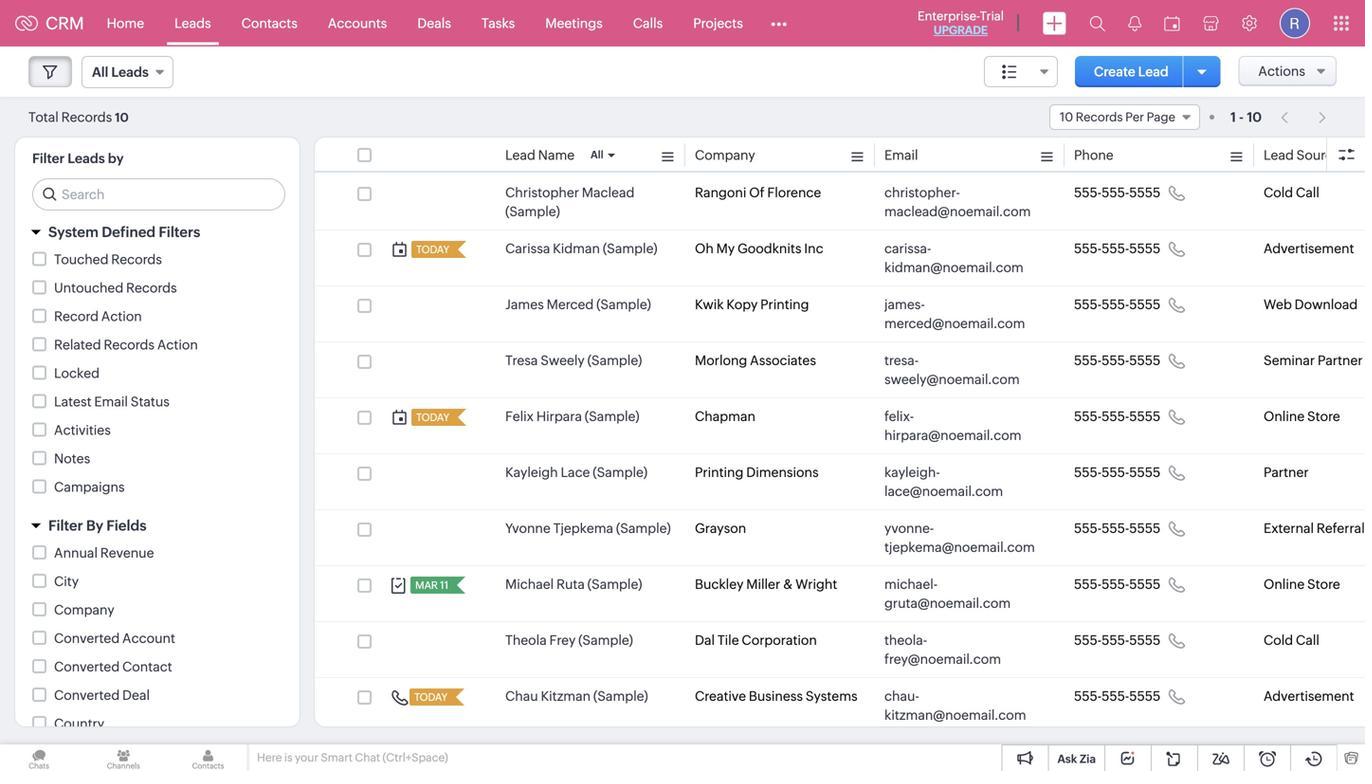 Task type: vqa. For each thing, say whether or not it's contained in the screenshot.


Task type: describe. For each thing, give the bounding box(es) containing it.
records for touched
[[111, 252, 162, 267]]

carissa-
[[885, 241, 932, 256]]

cold for theola- frey@noemail.com
[[1264, 633, 1294, 648]]

ruta
[[557, 577, 585, 592]]

5555 for michael- gruta@noemail.com
[[1130, 577, 1161, 592]]

carissa kidman (sample) link
[[506, 239, 658, 258]]

dimensions
[[747, 465, 819, 480]]

business
[[749, 689, 803, 704]]

11
[[440, 580, 449, 591]]

cold call for theola- frey@noemail.com
[[1264, 633, 1320, 648]]

kayleigh lace (sample)
[[506, 465, 648, 480]]

signals element
[[1117, 0, 1153, 46]]

christopher-
[[885, 185, 961, 200]]

download
[[1295, 297, 1359, 312]]

contact
[[122, 659, 172, 674]]

michael- gruta@noemail.com
[[885, 577, 1011, 611]]

10 inside field
[[1060, 110, 1074, 124]]

sweely@noemail.com
[[885, 372, 1020, 387]]

5555 for yvonne- tjepkema@noemail.com
[[1130, 521, 1161, 536]]

5555 for carissa- kidman@noemail.com
[[1130, 241, 1161, 256]]

total
[[28, 110, 59, 125]]

kwik kopy printing
[[695, 297, 810, 312]]

felix hirpara (sample)
[[506, 409, 640, 424]]

merced@noemail.com
[[885, 316, 1026, 331]]

james- merced@noemail.com
[[885, 297, 1026, 331]]

search image
[[1090, 15, 1106, 31]]

external
[[1264, 521, 1315, 536]]

untouched
[[54, 280, 123, 295]]

today link for chau
[[410, 689, 450, 706]]

merced
[[547, 297, 594, 312]]

systems
[[806, 689, 858, 704]]

create lead
[[1095, 64, 1169, 79]]

kayleigh-
[[885, 465, 941, 480]]

chau kitzman (sample)
[[506, 689, 648, 704]]

profile image
[[1280, 8, 1311, 38]]

oh
[[695, 241, 714, 256]]

advertisement for chau- kitzman@noemail.com
[[1264, 689, 1355, 704]]

projects link
[[678, 0, 759, 46]]

here
[[257, 751, 282, 764]]

chau kitzman (sample) link
[[506, 687, 648, 706]]

calendar image
[[1165, 16, 1181, 31]]

555-555-5555 for chau- kitzman@noemail.com
[[1075, 689, 1161, 704]]

contacts image
[[169, 745, 247, 771]]

christopher- maclead@noemail.com link
[[885, 183, 1037, 221]]

james
[[506, 297, 544, 312]]

kopy
[[727, 297, 758, 312]]

upgrade
[[934, 24, 988, 37]]

records for untouched
[[126, 280, 177, 295]]

0 horizontal spatial company
[[54, 602, 114, 617]]

wright
[[796, 577, 838, 592]]

hirpara
[[537, 409, 582, 424]]

tresa-
[[885, 353, 919, 368]]

5555 for theola- frey@noemail.com
[[1130, 633, 1161, 648]]

converted contact
[[54, 659, 172, 674]]

crm
[[46, 14, 84, 33]]

external referral
[[1264, 521, 1366, 536]]

theola
[[506, 633, 547, 648]]

0 vertical spatial leads
[[175, 16, 211, 31]]

deal
[[122, 688, 150, 703]]

today for carissa kidman (sample)
[[416, 244, 450, 256]]

555-555-5555 for theola- frey@noemail.com
[[1075, 633, 1161, 648]]

related
[[54, 337, 101, 352]]

theola frey (sample) link
[[506, 631, 633, 650]]

your
[[295, 751, 319, 764]]

logo image
[[15, 16, 38, 31]]

here is your smart chat (ctrl+space)
[[257, 751, 448, 764]]

create
[[1095, 64, 1136, 79]]

filter for filter by fields
[[48, 517, 83, 534]]

lace
[[561, 465, 590, 480]]

0 horizontal spatial email
[[94, 394, 128, 409]]

gruta@noemail.com
[[885, 596, 1011, 611]]

latest email status
[[54, 394, 170, 409]]

10 for 1 - 10
[[1248, 110, 1263, 125]]

kayleigh
[[506, 465, 558, 480]]

(sample) for theola frey (sample)
[[579, 633, 633, 648]]

advertisement for carissa- kidman@noemail.com
[[1264, 241, 1355, 256]]

of
[[750, 185, 765, 200]]

records for 10
[[1076, 110, 1124, 124]]

size image
[[1003, 64, 1018, 81]]

filters
[[159, 224, 200, 240]]

accounts link
[[313, 0, 402, 46]]

florence
[[768, 185, 822, 200]]

leads for all leads
[[111, 64, 149, 80]]

(sample) for james merced (sample)
[[597, 297, 651, 312]]

associates
[[750, 353, 817, 368]]

ask zia
[[1058, 753, 1096, 765]]

555-555-5555 for tresa- sweely@noemail.com
[[1075, 353, 1161, 368]]

online store for felix- hirpara@noemail.com
[[1264, 409, 1341, 424]]

today for felix hirpara (sample)
[[416, 412, 450, 424]]

5555 for tresa- sweely@noemail.com
[[1130, 353, 1161, 368]]

Search text field
[[33, 179, 285, 210]]

smart
[[321, 751, 353, 764]]

untouched records
[[54, 280, 177, 295]]

lead for lead source
[[1264, 147, 1295, 163]]

record action
[[54, 309, 142, 324]]

(sample) for chau kitzman (sample)
[[594, 689, 648, 704]]

james merced (sample) link
[[506, 295, 651, 314]]

create menu element
[[1032, 0, 1078, 46]]

store for michael- gruta@noemail.com
[[1308, 577, 1341, 592]]

touched
[[54, 252, 109, 267]]

maclead
[[582, 185, 635, 200]]

trial
[[980, 9, 1004, 23]]

(ctrl+space)
[[383, 751, 448, 764]]

kwik
[[695, 297, 724, 312]]

system defined filters button
[[15, 215, 300, 249]]

buckley
[[695, 577, 744, 592]]

signals image
[[1129, 15, 1142, 31]]

lead name
[[506, 147, 575, 163]]

chau- kitzman@noemail.com
[[885, 689, 1027, 723]]

tresa
[[506, 353, 538, 368]]

records for related
[[104, 337, 155, 352]]

0 vertical spatial action
[[101, 309, 142, 324]]

all leads
[[92, 64, 149, 80]]

create menu image
[[1043, 12, 1067, 35]]

tresa sweely (sample) link
[[506, 351, 642, 370]]

5555 for kayleigh- lace@noemail.com
[[1130, 465, 1161, 480]]

All Leads field
[[82, 56, 173, 88]]

chats image
[[0, 745, 78, 771]]

michael-
[[885, 577, 938, 592]]

0 horizontal spatial partner
[[1264, 465, 1310, 480]]

-
[[1240, 110, 1245, 125]]

555-555-5555 for felix- hirpara@noemail.com
[[1075, 409, 1161, 424]]

enterprise-trial upgrade
[[918, 9, 1004, 37]]

james-
[[885, 297, 926, 312]]

theola- frey@noemail.com link
[[885, 631, 1037, 669]]

tjepkema@noemail.com
[[885, 540, 1036, 555]]



Task type: locate. For each thing, give the bounding box(es) containing it.
converted account
[[54, 631, 175, 646]]

(sample) inside christopher maclead (sample)
[[506, 204, 560, 219]]

2 vertical spatial today
[[415, 691, 448, 703]]

555-555-5555 for carissa- kidman@noemail.com
[[1075, 241, 1161, 256]]

1 horizontal spatial 10
[[1060, 110, 1074, 124]]

dal
[[695, 633, 715, 648]]

maclead@noemail.com
[[885, 204, 1031, 219]]

0 horizontal spatial action
[[101, 309, 142, 324]]

printing up grayson
[[695, 465, 744, 480]]

0 vertical spatial store
[[1308, 409, 1341, 424]]

per
[[1126, 110, 1145, 124]]

(sample) for carissa kidman (sample)
[[603, 241, 658, 256]]

converted for converted contact
[[54, 659, 120, 674]]

(sample) right kitzman
[[594, 689, 648, 704]]

10
[[1248, 110, 1263, 125], [1060, 110, 1074, 124], [115, 111, 129, 125]]

christopher maclead (sample)
[[506, 185, 635, 219]]

0 horizontal spatial leads
[[68, 151, 105, 166]]

(sample) right sweely
[[588, 353, 642, 368]]

2 vertical spatial today link
[[410, 689, 450, 706]]

carissa- kidman@noemail.com link
[[885, 239, 1037, 277]]

navigation
[[1272, 103, 1337, 131]]

chapman
[[695, 409, 756, 424]]

10 555-555-5555 from the top
[[1075, 689, 1161, 704]]

email right latest
[[94, 394, 128, 409]]

company up rangoni
[[695, 147, 756, 163]]

meetings
[[546, 16, 603, 31]]

converted up country
[[54, 688, 120, 703]]

cold for christopher- maclead@noemail.com
[[1264, 185, 1294, 200]]

1 vertical spatial all
[[591, 149, 604, 161]]

(sample) right hirpara
[[585, 409, 640, 424]]

today link for carissa
[[412, 241, 452, 258]]

555-555-5555 for yvonne- tjepkema@noemail.com
[[1075, 521, 1161, 536]]

call for christopher- maclead@noemail.com
[[1297, 185, 1320, 200]]

deals
[[418, 16, 451, 31]]

2 horizontal spatial leads
[[175, 16, 211, 31]]

0 vertical spatial printing
[[761, 297, 810, 312]]

0 vertical spatial all
[[92, 64, 108, 80]]

0 vertical spatial cold call
[[1264, 185, 1320, 200]]

yvonne- tjepkema@noemail.com link
[[885, 519, 1037, 557]]

miller
[[747, 577, 781, 592]]

lead left name
[[506, 147, 536, 163]]

total records 10
[[28, 110, 129, 125]]

morlong associates
[[695, 353, 817, 368]]

(sample) down christopher
[[506, 204, 560, 219]]

2 5555 from the top
[[1130, 241, 1161, 256]]

0 vertical spatial email
[[885, 147, 919, 163]]

1 converted from the top
[[54, 631, 120, 646]]

1 vertical spatial today link
[[412, 409, 452, 426]]

555-555-5555 for kayleigh- lace@noemail.com
[[1075, 465, 1161, 480]]

records left per
[[1076, 110, 1124, 124]]

calls link
[[618, 0, 678, 46]]

2 cold call from the top
[[1264, 633, 1320, 648]]

fields
[[106, 517, 147, 534]]

chau- kitzman@noemail.com link
[[885, 687, 1037, 725]]

Other Modules field
[[759, 8, 799, 38]]

2 555-555-5555 from the top
[[1075, 241, 1161, 256]]

filter inside dropdown button
[[48, 517, 83, 534]]

source
[[1297, 147, 1341, 163]]

lead right create
[[1139, 64, 1169, 79]]

5555 for chau- kitzman@noemail.com
[[1130, 689, 1161, 704]]

theola- frey@noemail.com
[[885, 633, 1002, 667]]

records up filter leads by
[[61, 110, 112, 125]]

1 horizontal spatial printing
[[761, 297, 810, 312]]

filter left by
[[48, 517, 83, 534]]

9 555-555-5555 from the top
[[1075, 633, 1161, 648]]

2 call from the top
[[1297, 633, 1320, 648]]

locked
[[54, 366, 100, 381]]

james merced (sample)
[[506, 297, 651, 312]]

all inside 'field'
[[92, 64, 108, 80]]

0 vertical spatial company
[[695, 147, 756, 163]]

christopher
[[506, 185, 579, 200]]

converted deal
[[54, 688, 150, 703]]

online store for michael- gruta@noemail.com
[[1264, 577, 1341, 592]]

all for all
[[591, 149, 604, 161]]

records down defined
[[111, 252, 162, 267]]

online store down the 'seminar partner'
[[1264, 409, 1341, 424]]

leads inside 'field'
[[111, 64, 149, 80]]

store down the 'seminar partner'
[[1308, 409, 1341, 424]]

(sample) right tjepkema
[[616, 521, 671, 536]]

1 vertical spatial cold call
[[1264, 633, 1320, 648]]

1 5555 from the top
[[1130, 185, 1161, 200]]

kidman@noemail.com
[[885, 260, 1024, 275]]

activities
[[54, 423, 111, 438]]

printing right kopy at the right of page
[[761, 297, 810, 312]]

profile element
[[1269, 0, 1322, 46]]

1 vertical spatial partner
[[1264, 465, 1310, 480]]

action up the related records action
[[101, 309, 142, 324]]

referral
[[1317, 521, 1366, 536]]

1 online from the top
[[1264, 409, 1305, 424]]

(sample) right lace
[[593, 465, 648, 480]]

michael- gruta@noemail.com link
[[885, 575, 1037, 613]]

1 vertical spatial printing
[[695, 465, 744, 480]]

michael ruta (sample) link
[[506, 575, 643, 594]]

3 5555 from the top
[[1130, 297, 1161, 312]]

converted for converted account
[[54, 631, 120, 646]]

system
[[48, 224, 99, 240]]

lace@noemail.com
[[885, 484, 1004, 499]]

leads left by
[[68, 151, 105, 166]]

action up status
[[157, 337, 198, 352]]

records down the touched records
[[126, 280, 177, 295]]

1 vertical spatial action
[[157, 337, 198, 352]]

converted for converted deal
[[54, 688, 120, 703]]

4 555-555-5555 from the top
[[1075, 353, 1161, 368]]

0 vertical spatial filter
[[32, 151, 65, 166]]

0 vertical spatial today link
[[412, 241, 452, 258]]

kitzman@noemail.com
[[885, 708, 1027, 723]]

0 horizontal spatial 10
[[115, 111, 129, 125]]

10 right -
[[1248, 110, 1263, 125]]

5 5555 from the top
[[1130, 409, 1161, 424]]

records for total
[[61, 110, 112, 125]]

search element
[[1078, 0, 1117, 46]]

(sample) right frey
[[579, 633, 633, 648]]

1 horizontal spatial leads
[[111, 64, 149, 80]]

dal tile corporation
[[695, 633, 817, 648]]

country
[[54, 716, 104, 731]]

channels image
[[85, 745, 163, 771]]

(sample) for tresa sweely (sample)
[[588, 353, 642, 368]]

kidman
[[553, 241, 600, 256]]

555-555-5555 for christopher- maclead@noemail.com
[[1075, 185, 1161, 200]]

2 horizontal spatial lead
[[1264, 147, 1295, 163]]

contacts
[[241, 16, 298, 31]]

city
[[54, 574, 79, 589]]

3 555-555-5555 from the top
[[1075, 297, 1161, 312]]

1 horizontal spatial lead
[[1139, 64, 1169, 79]]

online down seminar
[[1264, 409, 1305, 424]]

projects
[[694, 16, 743, 31]]

0 horizontal spatial all
[[92, 64, 108, 80]]

michael ruta (sample)
[[506, 577, 643, 592]]

felix hirpara (sample) link
[[506, 407, 640, 426]]

(sample) right "ruta"
[[588, 577, 643, 592]]

10 5555 from the top
[[1130, 689, 1161, 704]]

yvonne-
[[885, 521, 934, 536]]

1 vertical spatial advertisement
[[1264, 689, 1355, 704]]

yvonne- tjepkema@noemail.com
[[885, 521, 1036, 555]]

2 cold from the top
[[1264, 633, 1294, 648]]

8 5555 from the top
[[1130, 577, 1161, 592]]

all up maclead
[[591, 149, 604, 161]]

3 converted from the top
[[54, 688, 120, 703]]

(sample) for yvonne tjepkema (sample)
[[616, 521, 671, 536]]

kayleigh- lace@noemail.com
[[885, 465, 1004, 499]]

company
[[695, 147, 756, 163], [54, 602, 114, 617]]

online down external
[[1264, 577, 1305, 592]]

1 advertisement from the top
[[1264, 241, 1355, 256]]

seminar partner
[[1264, 353, 1364, 368]]

0 vertical spatial online store
[[1264, 409, 1341, 424]]

converted up converted contact
[[54, 631, 120, 646]]

1 store from the top
[[1308, 409, 1341, 424]]

4 5555 from the top
[[1130, 353, 1161, 368]]

1 call from the top
[[1297, 185, 1320, 200]]

0 vertical spatial online
[[1264, 409, 1305, 424]]

10 left per
[[1060, 110, 1074, 124]]

frey@noemail.com
[[885, 652, 1002, 667]]

1 555-555-5555 from the top
[[1075, 185, 1161, 200]]

2 store from the top
[[1308, 577, 1341, 592]]

10 inside total records 10
[[115, 111, 129, 125]]

carissa kidman (sample)
[[506, 241, 658, 256]]

touched records
[[54, 252, 162, 267]]

tresa- sweely@noemail.com link
[[885, 351, 1037, 389]]

5555 for felix- hirpara@noemail.com
[[1130, 409, 1161, 424]]

0 vertical spatial converted
[[54, 631, 120, 646]]

crm link
[[15, 14, 84, 33]]

1 vertical spatial online
[[1264, 577, 1305, 592]]

1 vertical spatial leads
[[111, 64, 149, 80]]

filter
[[32, 151, 65, 166], [48, 517, 83, 534]]

1 vertical spatial converted
[[54, 659, 120, 674]]

2 horizontal spatial 10
[[1248, 110, 1263, 125]]

store for felix- hirpara@noemail.com
[[1308, 409, 1341, 424]]

555-555-5555 for james- merced@noemail.com
[[1075, 297, 1161, 312]]

home
[[107, 16, 144, 31]]

1 online store from the top
[[1264, 409, 1341, 424]]

all for all leads
[[92, 64, 108, 80]]

partner up external
[[1264, 465, 1310, 480]]

8 555-555-5555 from the top
[[1075, 577, 1161, 592]]

email up christopher-
[[885, 147, 919, 163]]

leads down home link
[[111, 64, 149, 80]]

2 converted from the top
[[54, 659, 120, 674]]

records inside 10 records per page field
[[1076, 110, 1124, 124]]

system defined filters
[[48, 224, 200, 240]]

company down city
[[54, 602, 114, 617]]

2 advertisement from the top
[[1264, 689, 1355, 704]]

(sample) right merced
[[597, 297, 651, 312]]

records down record action
[[104, 337, 155, 352]]

1 horizontal spatial all
[[591, 149, 604, 161]]

6 555-555-5555 from the top
[[1075, 465, 1161, 480]]

&
[[783, 577, 793, 592]]

(sample) for christopher maclead (sample)
[[506, 204, 560, 219]]

zia
[[1080, 753, 1096, 765]]

1 vertical spatial filter
[[48, 517, 83, 534]]

leads right home link
[[175, 16, 211, 31]]

5555 for christopher- maclead@noemail.com
[[1130, 185, 1161, 200]]

0 vertical spatial today
[[416, 244, 450, 256]]

creative business systems
[[695, 689, 858, 704]]

filter down total
[[32, 151, 65, 166]]

felix
[[506, 409, 534, 424]]

2 online store from the top
[[1264, 577, 1341, 592]]

online for felix- hirpara@noemail.com
[[1264, 409, 1305, 424]]

lead left source
[[1264, 147, 1295, 163]]

advertisement
[[1264, 241, 1355, 256], [1264, 689, 1355, 704]]

actions
[[1259, 64, 1306, 79]]

yvonne tjepkema (sample) link
[[506, 519, 671, 538]]

christopher- maclead@noemail.com
[[885, 185, 1031, 219]]

(sample) for felix hirpara (sample)
[[585, 409, 640, 424]]

1 - 10
[[1231, 110, 1263, 125]]

10 Records Per Page field
[[1050, 104, 1201, 130]]

lead for lead name
[[506, 147, 536, 163]]

5 555-555-5555 from the top
[[1075, 409, 1161, 424]]

call
[[1297, 185, 1320, 200], [1297, 633, 1320, 648]]

theola frey (sample)
[[506, 633, 633, 648]]

all up total records 10
[[92, 64, 108, 80]]

555-555-5555
[[1075, 185, 1161, 200], [1075, 241, 1161, 256], [1075, 297, 1161, 312], [1075, 353, 1161, 368], [1075, 409, 1161, 424], [1075, 465, 1161, 480], [1075, 521, 1161, 536], [1075, 577, 1161, 592], [1075, 633, 1161, 648], [1075, 689, 1161, 704]]

(sample) for kayleigh lace (sample)
[[593, 465, 648, 480]]

7 555-555-5555 from the top
[[1075, 521, 1161, 536]]

2 online from the top
[[1264, 577, 1305, 592]]

annual
[[54, 545, 98, 561]]

1 vertical spatial company
[[54, 602, 114, 617]]

online for michael- gruta@noemail.com
[[1264, 577, 1305, 592]]

1 vertical spatial call
[[1297, 633, 1320, 648]]

1
[[1231, 110, 1237, 125]]

0 vertical spatial call
[[1297, 185, 1320, 200]]

carissa- kidman@noemail.com
[[885, 241, 1024, 275]]

9 5555 from the top
[[1130, 633, 1161, 648]]

1 vertical spatial today
[[416, 412, 450, 424]]

10 up by
[[115, 111, 129, 125]]

7 5555 from the top
[[1130, 521, 1161, 536]]

partner right seminar
[[1318, 353, 1364, 368]]

1 vertical spatial cold
[[1264, 633, 1294, 648]]

1 horizontal spatial company
[[695, 147, 756, 163]]

0 horizontal spatial printing
[[695, 465, 744, 480]]

filter by fields button
[[15, 509, 300, 543]]

None field
[[985, 56, 1059, 87]]

store down external referral on the bottom right of the page
[[1308, 577, 1341, 592]]

0 vertical spatial advertisement
[[1264, 241, 1355, 256]]

0 vertical spatial cold
[[1264, 185, 1294, 200]]

1 horizontal spatial partner
[[1318, 353, 1364, 368]]

2 vertical spatial converted
[[54, 688, 120, 703]]

1 vertical spatial online store
[[1264, 577, 1341, 592]]

2 vertical spatial leads
[[68, 151, 105, 166]]

1 vertical spatial store
[[1308, 577, 1341, 592]]

1 horizontal spatial email
[[885, 147, 919, 163]]

today link for felix
[[412, 409, 452, 426]]

row group containing christopher maclead (sample)
[[315, 175, 1366, 734]]

lead inside button
[[1139, 64, 1169, 79]]

chau-
[[885, 689, 920, 704]]

page
[[1147, 110, 1176, 124]]

1 cold call from the top
[[1264, 185, 1320, 200]]

0 horizontal spatial lead
[[506, 147, 536, 163]]

cold call for christopher- maclead@noemail.com
[[1264, 185, 1320, 200]]

1 cold from the top
[[1264, 185, 1294, 200]]

converted up converted deal
[[54, 659, 120, 674]]

1 horizontal spatial action
[[157, 337, 198, 352]]

filter by fields
[[48, 517, 147, 534]]

cold call
[[1264, 185, 1320, 200], [1264, 633, 1320, 648]]

kitzman
[[541, 689, 591, 704]]

555-555-5555 for michael- gruta@noemail.com
[[1075, 577, 1161, 592]]

0 vertical spatial partner
[[1318, 353, 1364, 368]]

1 vertical spatial email
[[94, 394, 128, 409]]

filter leads by
[[32, 151, 124, 166]]

web
[[1264, 297, 1293, 312]]

6 5555 from the top
[[1130, 465, 1161, 480]]

5555
[[1130, 185, 1161, 200], [1130, 241, 1161, 256], [1130, 297, 1161, 312], [1130, 353, 1161, 368], [1130, 409, 1161, 424], [1130, 465, 1161, 480], [1130, 521, 1161, 536], [1130, 577, 1161, 592], [1130, 633, 1161, 648], [1130, 689, 1161, 704]]

revenue
[[100, 545, 154, 561]]

filter for filter leads by
[[32, 151, 65, 166]]

5555 for james- merced@noemail.com
[[1130, 297, 1161, 312]]

(sample) right kidman
[[603, 241, 658, 256]]

(sample) for michael ruta (sample)
[[588, 577, 643, 592]]

hirpara@noemail.com
[[885, 428, 1022, 443]]

call for theola- frey@noemail.com
[[1297, 633, 1320, 648]]

today for chau kitzman (sample)
[[415, 691, 448, 703]]

online store down external referral on the bottom right of the page
[[1264, 577, 1341, 592]]

felix- hirpara@noemail.com link
[[885, 407, 1037, 445]]

oh my goodknits inc
[[695, 241, 824, 256]]

contacts link
[[226, 0, 313, 46]]

latest
[[54, 394, 92, 409]]

leads for filter leads by
[[68, 151, 105, 166]]

row group
[[315, 175, 1366, 734]]

10 for total records 10
[[115, 111, 129, 125]]



